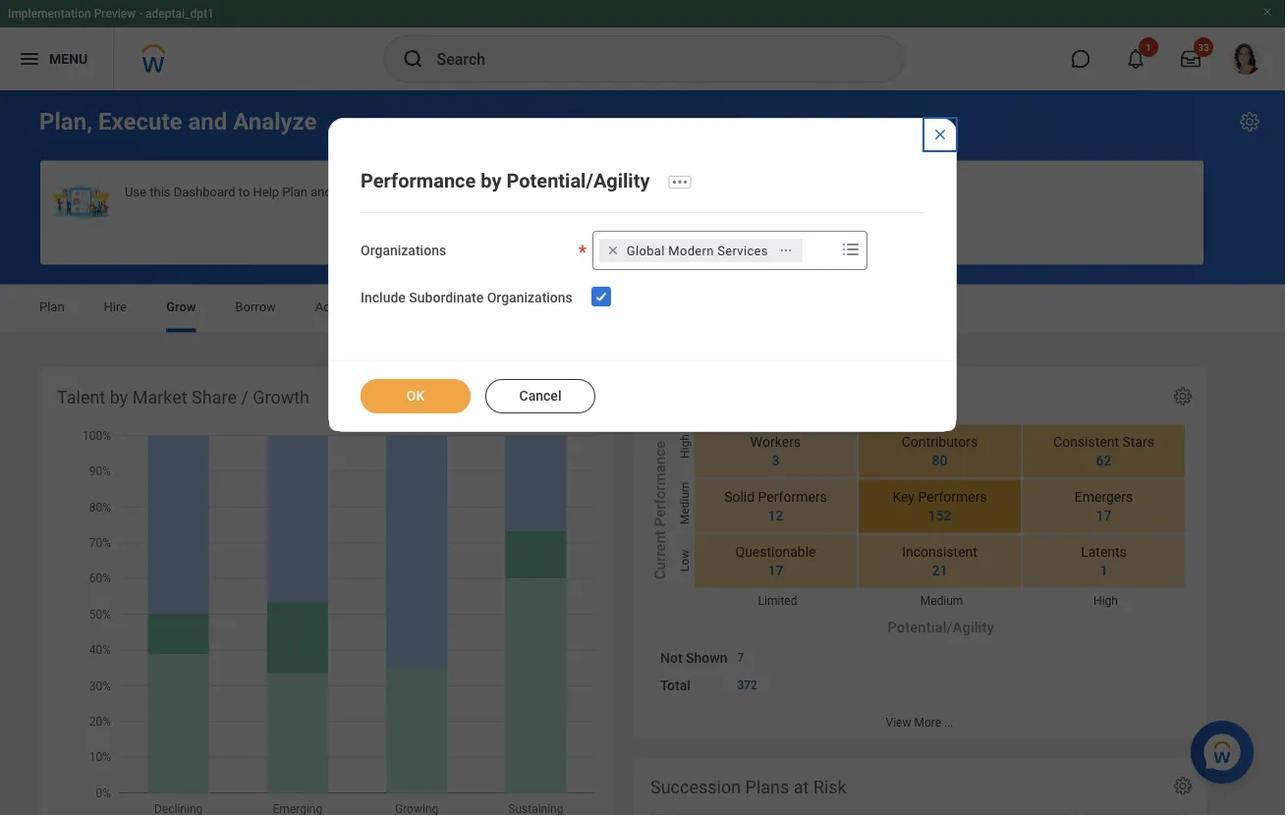 Task type: vqa. For each thing, say whether or not it's contained in the screenshot.
the bottommost ORGANIZATIONS
yes



Task type: describe. For each thing, give the bounding box(es) containing it.
contributors 80
[[902, 434, 978, 469]]

80
[[932, 453, 948, 469]]

0 vertical spatial and
[[188, 108, 227, 136]]

succession
[[651, 777, 741, 798]]

consistent stars 62
[[1054, 434, 1155, 469]]

view more ...
[[886, 716, 954, 730]]

include
[[361, 290, 406, 306]]

plan, execute and analyze
[[39, 108, 317, 136]]

372 button
[[738, 678, 761, 693]]

3
[[772, 453, 780, 469]]

performance by potential/agility element
[[633, 368, 1207, 739]]

people
[[413, 184, 452, 199]]

152
[[928, 508, 952, 524]]

not shown 7
[[660, 651, 744, 667]]

inbox large image
[[1181, 49, 1201, 69]]

80 button
[[920, 452, 951, 470]]

notifications large image
[[1126, 49, 1146, 69]]

potential/agility inside dialog
[[507, 169, 650, 192]]

solid
[[725, 489, 755, 506]]

0 horizontal spatial plan
[[39, 300, 64, 315]]

performers for 152
[[918, 489, 987, 506]]

talent inside tab list
[[464, 300, 499, 315]]

17 for emergers 17
[[1096, 508, 1112, 524]]

acquire
[[315, 300, 359, 315]]

21 button
[[920, 562, 951, 580]]

workers
[[751, 434, 801, 450]]

stars
[[1123, 434, 1155, 450]]

configure this page image
[[1238, 110, 1262, 134]]

risk
[[814, 777, 847, 798]]

workers 3
[[751, 434, 801, 469]]

solid performers 12
[[725, 489, 827, 524]]

plan inside button
[[282, 184, 308, 199]]

emergency
[[398, 300, 461, 315]]

related actions image
[[779, 244, 793, 258]]

tab list inside plan, execute and analyze main content
[[20, 286, 1266, 333]]

shown
[[686, 651, 728, 667]]

your
[[384, 184, 410, 199]]

ok button
[[361, 379, 471, 414]]

global modern services
[[627, 243, 768, 258]]

implementation
[[8, 7, 91, 21]]

grow
[[166, 300, 196, 315]]

more
[[914, 716, 942, 730]]

execute
[[98, 108, 182, 136]]

access
[[502, 300, 544, 315]]

plan,
[[39, 108, 92, 136]]

3 button
[[760, 452, 783, 470]]

inconsistent
[[902, 544, 978, 561]]

ok
[[407, 388, 425, 404]]

talent by market share / growth
[[57, 387, 310, 408]]

152 button
[[917, 507, 955, 525]]

latents
[[1081, 544, 1127, 561]]

372
[[738, 679, 758, 692]]

and inside use this dashboard to help plan and manage your people button
[[311, 184, 332, 199]]

by for performance
[[481, 169, 502, 192]]

prompts image
[[839, 238, 863, 262]]

growth
[[253, 387, 310, 408]]

view more ... link
[[633, 706, 1207, 739]]

questionable
[[736, 544, 816, 561]]

at
[[794, 777, 809, 798]]

62 button
[[1085, 452, 1115, 470]]

key performers 152
[[893, 489, 987, 524]]

modern
[[669, 243, 714, 258]]

emergency talent access
[[398, 300, 544, 315]]

close environment banner image
[[1262, 6, 1274, 18]]

preview
[[94, 7, 136, 21]]

62
[[1096, 453, 1112, 469]]

global modern services, press delete to clear value. option
[[599, 239, 803, 263]]

implementation preview -   adeptai_dpt1
[[8, 7, 214, 21]]

plans
[[746, 777, 790, 798]]



Task type: locate. For each thing, give the bounding box(es) containing it.
17 for questionable 17
[[768, 563, 784, 579]]

17 inside questionable 17
[[768, 563, 784, 579]]

talent by market share / growth element
[[39, 368, 613, 816]]

share
[[192, 387, 237, 408]]

1 button
[[1089, 562, 1111, 580]]

performance
[[361, 169, 476, 192]]

global
[[627, 243, 665, 258]]

questionable 17
[[736, 544, 816, 579]]

1 vertical spatial 17 button
[[756, 562, 787, 580]]

check small image
[[590, 285, 613, 309]]

17 button
[[1085, 507, 1115, 525], [756, 562, 787, 580]]

manage
[[335, 184, 381, 199]]

adeptai_dpt1
[[146, 7, 214, 21]]

0 vertical spatial 17
[[1096, 508, 1112, 524]]

services
[[718, 243, 768, 258]]

17 inside 'emergers 17'
[[1096, 508, 1112, 524]]

/
[[241, 387, 248, 408]]

-
[[139, 7, 143, 21]]

and left "analyze"
[[188, 108, 227, 136]]

12
[[768, 508, 784, 524]]

17 button down emergers
[[1085, 507, 1115, 525]]

0 vertical spatial talent
[[464, 300, 499, 315]]

potential/agility up x small image
[[507, 169, 650, 192]]

use this dashboard to help plan and manage your people button
[[40, 161, 1204, 265]]

analyze
[[233, 108, 317, 136]]

limited
[[758, 594, 798, 608]]

1 vertical spatial by
[[110, 387, 128, 408]]

1 vertical spatial 17
[[768, 563, 784, 579]]

17
[[1096, 508, 1112, 524], [768, 563, 784, 579]]

not
[[660, 651, 683, 667]]

emergers 17
[[1075, 489, 1133, 524]]

performers inside solid performers 12
[[758, 489, 827, 506]]

1 horizontal spatial and
[[311, 184, 332, 199]]

view
[[886, 716, 912, 730]]

0 vertical spatial by
[[481, 169, 502, 192]]

use
[[125, 184, 146, 199]]

potential/agility
[[507, 169, 650, 192], [888, 619, 994, 636]]

dashboard
[[174, 184, 235, 199]]

consistent
[[1054, 434, 1119, 450]]

to
[[239, 184, 250, 199]]

performance by potential/agility link
[[361, 169, 650, 192]]

0 horizontal spatial organizations
[[361, 243, 446, 259]]

tab list
[[20, 286, 1266, 333]]

0 horizontal spatial 17
[[768, 563, 784, 579]]

1 horizontal spatial performers
[[918, 489, 987, 506]]

by right people
[[481, 169, 502, 192]]

and
[[188, 108, 227, 136], [311, 184, 332, 199]]

medium
[[921, 594, 964, 608]]

performance by potential/agility
[[361, 169, 650, 192]]

subordinate
[[409, 290, 484, 306]]

0 vertical spatial 17 button
[[1085, 507, 1115, 525]]

17 button down questionable
[[756, 562, 787, 580]]

key
[[893, 489, 915, 506]]

include subordinate organizations
[[361, 290, 573, 306]]

contributors
[[902, 434, 978, 450]]

1 vertical spatial organizations
[[487, 290, 573, 306]]

1 performers from the left
[[758, 489, 827, 506]]

0 horizontal spatial performers
[[758, 489, 827, 506]]

tab list containing plan
[[20, 286, 1266, 333]]

0 horizontal spatial and
[[188, 108, 227, 136]]

by inside talent by market share / growth element
[[110, 387, 128, 408]]

17 button for emergers 17
[[1085, 507, 1115, 525]]

1 vertical spatial talent
[[57, 387, 105, 408]]

1 horizontal spatial by
[[481, 169, 502, 192]]

1 horizontal spatial potential/agility
[[888, 619, 994, 636]]

1 vertical spatial and
[[311, 184, 332, 199]]

succession plans at risk
[[651, 777, 847, 798]]

talent left market
[[57, 387, 105, 408]]

global modern services element
[[627, 242, 768, 260]]

1 horizontal spatial plan
[[282, 184, 308, 199]]

by left market
[[110, 387, 128, 408]]

1 horizontal spatial organizations
[[487, 290, 573, 306]]

7
[[738, 651, 744, 665]]

high
[[1094, 594, 1118, 608]]

plan
[[282, 184, 308, 199], [39, 300, 64, 315]]

...
[[945, 716, 954, 730]]

close job requisitions by location image
[[933, 127, 948, 143]]

organizations
[[361, 243, 446, 259], [487, 290, 573, 306]]

profile logan mcneil element
[[1219, 37, 1274, 81]]

cancel button
[[486, 379, 596, 414]]

x small image
[[603, 241, 623, 261]]

search image
[[401, 47, 425, 71]]

market
[[132, 387, 187, 408]]

by inside performance by potential/agility dialog
[[481, 169, 502, 192]]

performance by potential/agility dialog
[[328, 118, 957, 432]]

12 button
[[756, 507, 787, 525]]

talent
[[464, 300, 499, 315], [57, 387, 105, 408]]

help
[[253, 184, 279, 199]]

17 down questionable
[[768, 563, 784, 579]]

1
[[1100, 563, 1108, 579]]

borrow
[[235, 300, 276, 315]]

1 horizontal spatial 17 button
[[1085, 507, 1115, 525]]

1 vertical spatial potential/agility
[[888, 619, 994, 636]]

0 vertical spatial plan
[[282, 184, 308, 199]]

17 down emergers
[[1096, 508, 1112, 524]]

21
[[932, 563, 948, 579]]

implementation preview -   adeptai_dpt1 banner
[[0, 0, 1286, 90]]

performers inside "key performers 152"
[[918, 489, 987, 506]]

potential/agility inside plan, execute and analyze main content
[[888, 619, 994, 636]]

total
[[660, 678, 691, 694]]

0 horizontal spatial by
[[110, 387, 128, 408]]

2 performers from the left
[[918, 489, 987, 506]]

performers up 12
[[758, 489, 827, 506]]

0 vertical spatial potential/agility
[[507, 169, 650, 192]]

plan right help
[[282, 184, 308, 199]]

and left 'manage'
[[311, 184, 332, 199]]

0 horizontal spatial potential/agility
[[507, 169, 650, 192]]

this
[[150, 184, 171, 199]]

1 horizontal spatial 17
[[1096, 508, 1112, 524]]

1 vertical spatial plan
[[39, 300, 64, 315]]

performers up "152"
[[918, 489, 987, 506]]

use this dashboard to help plan and manage your people
[[125, 184, 452, 199]]

emergers
[[1075, 489, 1133, 506]]

organizations up include
[[361, 243, 446, 259]]

talent left access
[[464, 300, 499, 315]]

0 horizontal spatial 17 button
[[756, 562, 787, 580]]

performers
[[758, 489, 827, 506], [918, 489, 987, 506]]

17 button for questionable 17
[[756, 562, 787, 580]]

succession plans at risk element
[[633, 758, 1207, 816]]

cancel
[[519, 388, 562, 404]]

0 horizontal spatial talent
[[57, 387, 105, 408]]

latents 1
[[1081, 544, 1127, 579]]

potential/agility down medium
[[888, 619, 994, 636]]

performers for 12
[[758, 489, 827, 506]]

0 vertical spatial organizations
[[361, 243, 446, 259]]

1 horizontal spatial talent
[[464, 300, 499, 315]]

plan, execute and analyze main content
[[0, 90, 1286, 816]]

by for talent
[[110, 387, 128, 408]]

organizations left check small image
[[487, 290, 573, 306]]

hire
[[104, 300, 127, 315]]

7 button
[[738, 650, 747, 666]]

inconsistent 21
[[902, 544, 978, 579]]

plan left hire
[[39, 300, 64, 315]]



